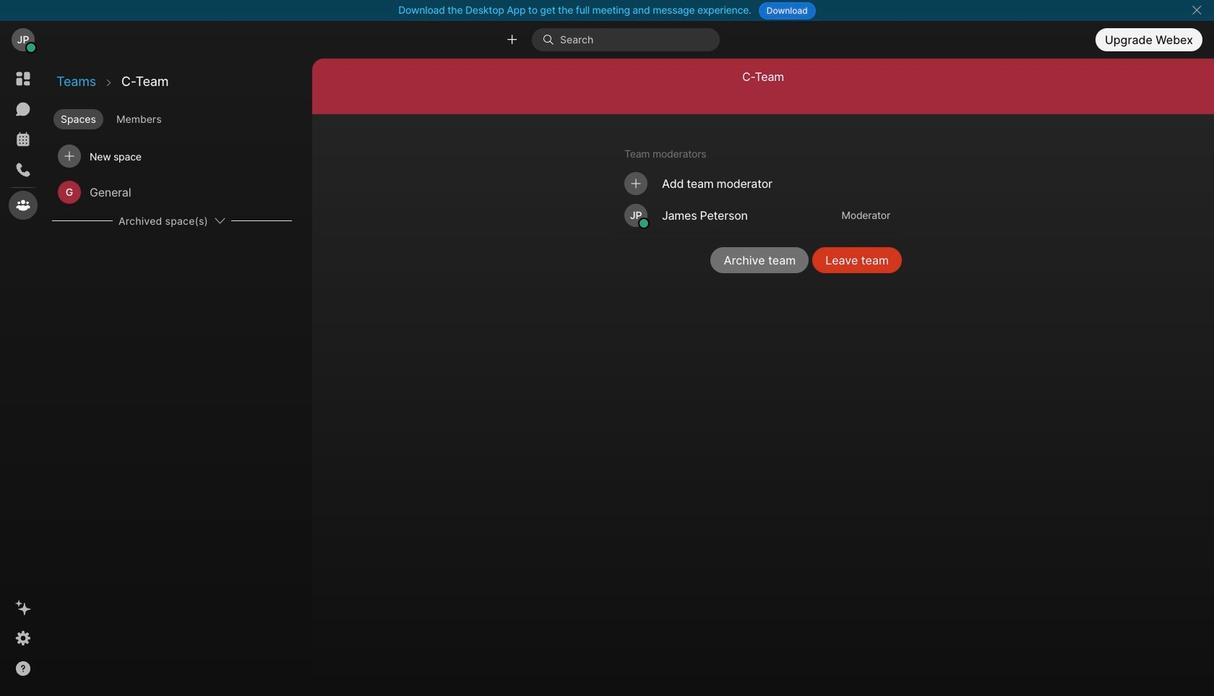 Task type: describe. For each thing, give the bounding box(es) containing it.
team moderators list
[[613, 168, 902, 232]]

general list item
[[52, 174, 292, 210]]

add team moderator list item
[[613, 168, 902, 199]]



Task type: vqa. For each thing, say whether or not it's contained in the screenshot.
list item
yes



Task type: locate. For each thing, give the bounding box(es) containing it.
list item
[[52, 138, 292, 174]]

navigation
[[0, 59, 46, 696]]

cancel_16 image
[[1191, 4, 1203, 16]]

webex tab list
[[9, 64, 38, 220]]

james peterson list item
[[613, 199, 902, 231]]

tab list
[[51, 103, 311, 131]]

arrow down_16 image
[[214, 215, 226, 226]]



